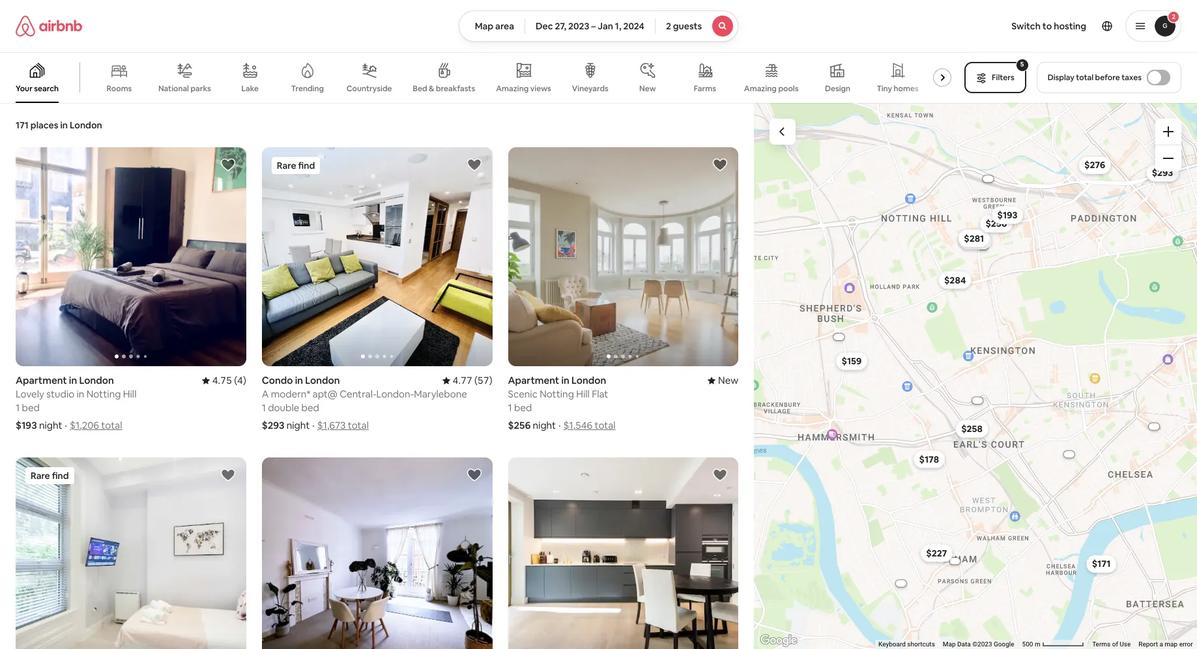 Task type: describe. For each thing, give the bounding box(es) containing it.
$227
[[927, 548, 948, 559]]

a
[[1161, 641, 1164, 648]]

$178 button
[[914, 450, 946, 469]]

4.77 (57)
[[453, 374, 493, 387]]

$256 button
[[981, 215, 1014, 233]]

google map
showing 26 stays. region
[[749, 103, 1198, 649]]

m
[[1036, 641, 1041, 648]]

filters
[[993, 72, 1015, 83]]

report a map error
[[1140, 641, 1194, 648]]

2 for 2 guests
[[666, 20, 672, 32]]

night inside the condo in london a modern* apt@ central-london-marylebone 1 double bed $293 night · $1,673 total
[[287, 419, 310, 432]]

2 horizontal spatial add to wishlist: apartment in london image
[[713, 468, 729, 483]]

500
[[1023, 641, 1034, 648]]

keyboard shortcuts button
[[879, 640, 936, 649]]

total inside button
[[1077, 72, 1094, 83]]

$1,546 total button
[[564, 419, 616, 432]]

before
[[1096, 72, 1121, 83]]

in for apartment in london scenic notting hill flat 1 bed $256 night · $1,546 total
[[562, 374, 570, 387]]

in right studio
[[77, 388, 84, 400]]

display
[[1048, 72, 1075, 83]]

$159 button
[[836, 352, 868, 370]]

of
[[1113, 641, 1119, 648]]

parks
[[191, 83, 211, 94]]

google image
[[758, 633, 801, 649]]

$1,206 total button
[[70, 419, 122, 432]]

london-
[[377, 388, 414, 400]]

homes
[[894, 83, 919, 94]]

1 inside apartment in london scenic notting hill flat 1 bed $256 night · $1,546 total
[[508, 402, 512, 414]]

terms
[[1093, 641, 1112, 648]]

lake
[[242, 83, 259, 94]]

map for map data ©2023 google
[[944, 641, 957, 648]]

$293 button
[[1147, 164, 1180, 182]]

in right places
[[60, 119, 68, 131]]

4.75
[[212, 374, 232, 387]]

$284
[[945, 274, 967, 286]]

total inside the condo in london a modern* apt@ central-london-marylebone 1 double bed $293 night · $1,673 total
[[348, 419, 369, 432]]

display total before taxes
[[1048, 72, 1142, 83]]

amazing for amazing views
[[496, 83, 529, 94]]

171
[[16, 119, 29, 131]]

bed inside apartment in london lovely studio in notting hill 1 bed $193 night · $1,206 total
[[22, 402, 40, 414]]

$258
[[962, 423, 983, 435]]

terms of use link
[[1093, 641, 1132, 648]]

$171
[[1093, 559, 1111, 570]]

notting inside apartment in london scenic notting hill flat 1 bed $256 night · $1,546 total
[[540, 388, 574, 400]]

$267 button
[[959, 232, 992, 250]]

apartment in london lovely studio in notting hill 1 bed $193 night · $1,206 total
[[16, 374, 137, 432]]

$281 button
[[959, 229, 991, 248]]

$1,673 total button
[[317, 419, 369, 432]]

night inside apartment in london lovely studio in notting hill 1 bed $193 night · $1,206 total
[[39, 419, 62, 432]]

display total before taxes button
[[1037, 62, 1182, 93]]

2 guests
[[666, 20, 702, 32]]

1,
[[615, 20, 622, 32]]

jan
[[598, 20, 614, 32]]

group containing national parks
[[0, 52, 957, 103]]

$258 button
[[956, 420, 989, 438]]

trending
[[291, 83, 324, 94]]

switch to hosting link
[[1004, 12, 1095, 40]]

marylebone
[[414, 388, 468, 400]]

search
[[34, 83, 59, 94]]

map
[[1166, 641, 1179, 648]]

new place to stay image
[[708, 374, 739, 387]]

zoom in image
[[1164, 127, 1174, 137]]

2 for 2
[[1173, 12, 1176, 21]]

area
[[496, 20, 514, 32]]

tiny homes
[[877, 83, 919, 94]]

report
[[1140, 641, 1159, 648]]

2024
[[624, 20, 645, 32]]

data
[[958, 641, 972, 648]]

map data ©2023 google
[[944, 641, 1015, 648]]

0 horizontal spatial add to wishlist: apartment in london image
[[220, 468, 236, 483]]

27,
[[555, 20, 567, 32]]

guests
[[673, 20, 702, 32]]

error
[[1180, 641, 1194, 648]]

amazing pools
[[745, 83, 799, 94]]

keyboard
[[879, 641, 907, 648]]

$171 button
[[1087, 555, 1117, 574]]

bed & breakfasts
[[413, 83, 476, 94]]

central-
[[340, 388, 377, 400]]

design
[[825, 83, 851, 94]]

studio
[[46, 388, 74, 400]]

· inside the condo in london a modern* apt@ central-london-marylebone 1 double bed $293 night · $1,673 total
[[313, 419, 315, 432]]

$256 inside apartment in london scenic notting hill flat 1 bed $256 night · $1,546 total
[[508, 419, 531, 432]]

$256 inside button
[[986, 218, 1008, 230]]

notting inside apartment in london lovely studio in notting hill 1 bed $193 night · $1,206 total
[[87, 388, 121, 400]]

double
[[268, 402, 299, 414]]

hosting
[[1055, 20, 1087, 32]]

4.75 out of 5 average rating,  4 reviews image
[[202, 374, 246, 387]]

4.75 (4)
[[212, 374, 246, 387]]

500 m button
[[1019, 640, 1089, 649]]

dec 27, 2023 – jan 1, 2024
[[536, 20, 645, 32]]

map area
[[475, 20, 514, 32]]

your search
[[16, 83, 59, 94]]

500 m
[[1023, 641, 1043, 648]]

bed
[[413, 83, 427, 94]]

views
[[531, 83, 552, 94]]

bed inside apartment in london scenic notting hill flat 1 bed $256 night · $1,546 total
[[515, 402, 532, 414]]

taxes
[[1122, 72, 1142, 83]]



Task type: locate. For each thing, give the bounding box(es) containing it.
1 bed from the left
[[22, 402, 40, 414]]

to
[[1043, 20, 1053, 32]]

london up apt@
[[305, 374, 340, 387]]

breakfasts
[[436, 83, 476, 94]]

add to wishlist: condo in london image
[[467, 157, 482, 173]]

3 bed from the left
[[515, 402, 532, 414]]

1 · from the left
[[65, 419, 67, 432]]

$178
[[920, 454, 940, 465]]

london up $1,206 total button
[[79, 374, 114, 387]]

4.77
[[453, 374, 473, 387]]

places
[[31, 119, 58, 131]]

london for apartment in london scenic notting hill flat 1 bed $256 night · $1,546 total
[[572, 374, 607, 387]]

$293 inside button
[[1153, 167, 1174, 179]]

map
[[475, 20, 494, 32], [944, 641, 957, 648]]

(57)
[[475, 374, 493, 387]]

0 horizontal spatial add to wishlist: apartment in london image
[[220, 157, 236, 173]]

in inside the condo in london a modern* apt@ central-london-marylebone 1 double bed $293 night · $1,673 total
[[295, 374, 303, 387]]

add to wishlist: apartment in london image
[[220, 157, 236, 173], [467, 468, 482, 483], [713, 468, 729, 483]]

use
[[1121, 641, 1132, 648]]

0 vertical spatial new
[[640, 83, 656, 94]]

map area button
[[459, 10, 526, 42]]

2 inside button
[[666, 20, 672, 32]]

$193 inside button
[[998, 209, 1018, 221]]

in for condo in london a modern* apt@ central-london-marylebone 1 double bed $293 night · $1,673 total
[[295, 374, 303, 387]]

1 horizontal spatial hill
[[577, 388, 590, 400]]

in for apartment in london lovely studio in notting hill 1 bed $193 night · $1,206 total
[[69, 374, 77, 387]]

1 horizontal spatial $193
[[998, 209, 1018, 221]]

group
[[0, 52, 957, 103], [16, 147, 246, 367], [262, 147, 493, 367], [508, 147, 739, 367], [16, 458, 246, 649], [262, 458, 493, 649], [508, 458, 739, 649]]

condo in london a modern* apt@ central-london-marylebone 1 double bed $293 night · $1,673 total
[[262, 374, 468, 432]]

scenic
[[508, 388, 538, 400]]

apartment up scenic
[[508, 374, 560, 387]]

apartment inside apartment in london lovely studio in notting hill 1 bed $193 night · $1,206 total
[[16, 374, 67, 387]]

$178 $284
[[920, 274, 967, 465]]

2 horizontal spatial 1
[[508, 402, 512, 414]]

london right places
[[70, 119, 102, 131]]

$276 button
[[1079, 156, 1112, 174]]

condo
[[262, 374, 293, 387]]

1 notting from the left
[[87, 388, 121, 400]]

map left data
[[944, 641, 957, 648]]

0 vertical spatial $193
[[998, 209, 1018, 221]]

2 · from the left
[[313, 419, 315, 432]]

2023
[[569, 20, 590, 32]]

in up modern*
[[295, 374, 303, 387]]

· inside apartment in london scenic notting hill flat 1 bed $256 night · $1,546 total
[[559, 419, 561, 432]]

$1,546
[[564, 419, 593, 432]]

2 apartment from the left
[[508, 374, 560, 387]]

night down the double
[[287, 419, 310, 432]]

$193
[[998, 209, 1018, 221], [16, 419, 37, 432]]

0 vertical spatial $256
[[986, 218, 1008, 230]]

in inside apartment in london scenic notting hill flat 1 bed $256 night · $1,546 total
[[562, 374, 570, 387]]

$256 up $267 button
[[986, 218, 1008, 230]]

0 horizontal spatial $293
[[262, 419, 285, 432]]

$193 button
[[992, 206, 1024, 224]]

london inside the condo in london a modern* apt@ central-london-marylebone 1 double bed $293 night · $1,673 total
[[305, 374, 340, 387]]

0 horizontal spatial night
[[39, 419, 62, 432]]

0 horizontal spatial map
[[475, 20, 494, 32]]

©2023
[[973, 641, 993, 648]]

bed down apt@
[[302, 402, 319, 414]]

1 horizontal spatial map
[[944, 641, 957, 648]]

report a map error link
[[1140, 641, 1194, 648]]

in
[[60, 119, 68, 131], [69, 374, 77, 387], [295, 374, 303, 387], [562, 374, 570, 387], [77, 388, 84, 400]]

pools
[[779, 83, 799, 94]]

in up studio
[[69, 374, 77, 387]]

new inside group
[[640, 83, 656, 94]]

2
[[1173, 12, 1176, 21], [666, 20, 672, 32]]

1
[[16, 402, 20, 414], [262, 402, 266, 414], [508, 402, 512, 414]]

hill inside apartment in london lovely studio in notting hill 1 bed $193 night · $1,206 total
[[123, 388, 137, 400]]

tiny
[[877, 83, 893, 94]]

1 vertical spatial $293
[[262, 419, 285, 432]]

london inside apartment in london scenic notting hill flat 1 bed $256 night · $1,546 total
[[572, 374, 607, 387]]

1 1 from the left
[[16, 402, 20, 414]]

$193 inside apartment in london lovely studio in notting hill 1 bed $193 night · $1,206 total
[[16, 419, 37, 432]]

london inside apartment in london lovely studio in notting hill 1 bed $193 night · $1,206 total
[[79, 374, 114, 387]]

3 night from the left
[[533, 419, 556, 432]]

2 horizontal spatial ·
[[559, 419, 561, 432]]

1 down a
[[262, 402, 266, 414]]

amazing for amazing pools
[[745, 83, 777, 94]]

0 vertical spatial add to wishlist: apartment in london image
[[713, 157, 729, 173]]

2 horizontal spatial night
[[533, 419, 556, 432]]

london up flat
[[572, 374, 607, 387]]

$293 down zoom out image
[[1153, 167, 1174, 179]]

amazing left pools
[[745, 83, 777, 94]]

1 horizontal spatial bed
[[302, 402, 319, 414]]

$256 down scenic
[[508, 419, 531, 432]]

0 horizontal spatial $193
[[16, 419, 37, 432]]

bed inside the condo in london a modern* apt@ central-london-marylebone 1 double bed $293 night · $1,673 total
[[302, 402, 319, 414]]

map inside button
[[475, 20, 494, 32]]

0 horizontal spatial ·
[[65, 419, 67, 432]]

night inside apartment in london scenic notting hill flat 1 bed $256 night · $1,546 total
[[533, 419, 556, 432]]

2 hill from the left
[[577, 388, 590, 400]]

1 inside the condo in london a modern* apt@ central-london-marylebone 1 double bed $293 night · $1,673 total
[[262, 402, 266, 414]]

5
[[1021, 60, 1025, 68]]

1 vertical spatial map
[[944, 641, 957, 648]]

countryside
[[347, 83, 392, 94]]

bed down scenic
[[515, 402, 532, 414]]

0 horizontal spatial hill
[[123, 388, 137, 400]]

apartment for scenic
[[508, 374, 560, 387]]

new
[[640, 83, 656, 94], [719, 374, 739, 387]]

1 horizontal spatial amazing
[[745, 83, 777, 94]]

bed down 'lovely'
[[22, 402, 40, 414]]

0 horizontal spatial notting
[[87, 388, 121, 400]]

apartment up 'lovely'
[[16, 374, 67, 387]]

1 horizontal spatial 2
[[1173, 12, 1176, 21]]

1 night from the left
[[39, 419, 62, 432]]

1 vertical spatial new
[[719, 374, 739, 387]]

none search field containing map area
[[459, 10, 739, 42]]

&
[[429, 83, 435, 94]]

$284 button
[[939, 271, 973, 289]]

0 horizontal spatial $256
[[508, 419, 531, 432]]

bed
[[22, 402, 40, 414], [302, 402, 319, 414], [515, 402, 532, 414]]

apartment
[[16, 374, 67, 387], [508, 374, 560, 387]]

notting up $1,206 total button
[[87, 388, 121, 400]]

1 horizontal spatial $293
[[1153, 167, 1174, 179]]

None search field
[[459, 10, 739, 42]]

vineyards
[[572, 83, 609, 94]]

total
[[1077, 72, 1094, 83], [101, 419, 122, 432], [348, 419, 369, 432], [595, 419, 616, 432]]

notting right scenic
[[540, 388, 574, 400]]

1 vertical spatial add to wishlist: apartment in london image
[[220, 468, 236, 483]]

4.77 out of 5 average rating,  57 reviews image
[[442, 374, 493, 387]]

$159
[[842, 355, 862, 367]]

$1,673
[[317, 419, 346, 432]]

total right $1,206
[[101, 419, 122, 432]]

zoom out image
[[1164, 153, 1174, 164]]

2 night from the left
[[287, 419, 310, 432]]

1 hill from the left
[[123, 388, 137, 400]]

national parks
[[158, 83, 211, 94]]

· left the $1,673
[[313, 419, 315, 432]]

· left $1,206
[[65, 419, 67, 432]]

$293 down the double
[[262, 419, 285, 432]]

london for apartment in london lovely studio in notting hill 1 bed $193 night · $1,206 total
[[79, 374, 114, 387]]

1 horizontal spatial $256
[[986, 218, 1008, 230]]

map left area at top left
[[475, 20, 494, 32]]

1 down scenic
[[508, 402, 512, 414]]

total left before
[[1077, 72, 1094, 83]]

0 horizontal spatial 2
[[666, 20, 672, 32]]

1 horizontal spatial apartment
[[508, 374, 560, 387]]

in up $1,546
[[562, 374, 570, 387]]

national
[[158, 83, 189, 94]]

add to wishlist: apartment in london image
[[713, 157, 729, 173], [220, 468, 236, 483]]

total inside apartment in london lovely studio in notting hill 1 bed $193 night · $1,206 total
[[101, 419, 122, 432]]

notting
[[87, 388, 121, 400], [540, 388, 574, 400]]

2 horizontal spatial bed
[[515, 402, 532, 414]]

night left $1,546
[[533, 419, 556, 432]]

apartment in london scenic notting hill flat 1 bed $256 night · $1,546 total
[[508, 374, 616, 432]]

3 1 from the left
[[508, 402, 512, 414]]

1 horizontal spatial add to wishlist: apartment in london image
[[713, 157, 729, 173]]

1 horizontal spatial night
[[287, 419, 310, 432]]

filters button
[[965, 62, 1027, 93]]

0 horizontal spatial bed
[[22, 402, 40, 414]]

$293 inside the condo in london a modern* apt@ central-london-marylebone 1 double bed $293 night · $1,673 total
[[262, 419, 285, 432]]

map for map area
[[475, 20, 494, 32]]

1 down 'lovely'
[[16, 402, 20, 414]]

1 horizontal spatial 1
[[262, 402, 266, 414]]

rooms
[[107, 83, 132, 94]]

1 vertical spatial $193
[[16, 419, 37, 432]]

1 apartment from the left
[[16, 374, 67, 387]]

2 button
[[1126, 10, 1182, 42]]

1 horizontal spatial ·
[[313, 419, 315, 432]]

total right $1,546
[[595, 419, 616, 432]]

1 horizontal spatial add to wishlist: apartment in london image
[[467, 468, 482, 483]]

your
[[16, 83, 32, 94]]

1 horizontal spatial notting
[[540, 388, 574, 400]]

$281
[[965, 233, 985, 244]]

1 horizontal spatial new
[[719, 374, 739, 387]]

a
[[262, 388, 269, 400]]

0 vertical spatial $293
[[1153, 167, 1174, 179]]

1 inside apartment in london lovely studio in notting hill 1 bed $193 night · $1,206 total
[[16, 402, 20, 414]]

night down studio
[[39, 419, 62, 432]]

2 guests button
[[655, 10, 739, 42]]

hill inside apartment in london scenic notting hill flat 1 bed $256 night · $1,546 total
[[577, 388, 590, 400]]

· inside apartment in london lovely studio in notting hill 1 bed $193 night · $1,206 total
[[65, 419, 67, 432]]

total right the $1,673
[[348, 419, 369, 432]]

0 vertical spatial map
[[475, 20, 494, 32]]

2 1 from the left
[[262, 402, 266, 414]]

apartment inside apartment in london scenic notting hill flat 1 bed $256 night · $1,546 total
[[508, 374, 560, 387]]

switch
[[1012, 20, 1041, 32]]

0 horizontal spatial apartment
[[16, 374, 67, 387]]

profile element
[[755, 0, 1182, 52]]

google
[[995, 641, 1015, 648]]

2 notting from the left
[[540, 388, 574, 400]]

171 places in london
[[16, 119, 102, 131]]

· left $1,546
[[559, 419, 561, 432]]

shortcuts
[[908, 641, 936, 648]]

0 horizontal spatial amazing
[[496, 83, 529, 94]]

lovely
[[16, 388, 44, 400]]

modern*
[[271, 388, 311, 400]]

2 bed from the left
[[302, 402, 319, 414]]

keyboard shortcuts
[[879, 641, 936, 648]]

0 horizontal spatial 1
[[16, 402, 20, 414]]

london for condo in london a modern* apt@ central-london-marylebone 1 double bed $293 night · $1,673 total
[[305, 374, 340, 387]]

1 vertical spatial $256
[[508, 419, 531, 432]]

$256
[[986, 218, 1008, 230], [508, 419, 531, 432]]

$276
[[1085, 159, 1106, 171]]

total inside apartment in london scenic notting hill flat 1 bed $256 night · $1,546 total
[[595, 419, 616, 432]]

london
[[70, 119, 102, 131], [79, 374, 114, 387], [305, 374, 340, 387], [572, 374, 607, 387]]

terms of use
[[1093, 641, 1132, 648]]

farms
[[694, 83, 717, 94]]

amazing views
[[496, 83, 552, 94]]

2 inside dropdown button
[[1173, 12, 1176, 21]]

amazing left views
[[496, 83, 529, 94]]

3 · from the left
[[559, 419, 561, 432]]

0 horizontal spatial new
[[640, 83, 656, 94]]

apartment for lovely
[[16, 374, 67, 387]]



Task type: vqa. For each thing, say whether or not it's contained in the screenshot.
in corresponding to Apartment in London Lovely studio in Notting Hill 1 bed $193 night · $1,206 total
yes



